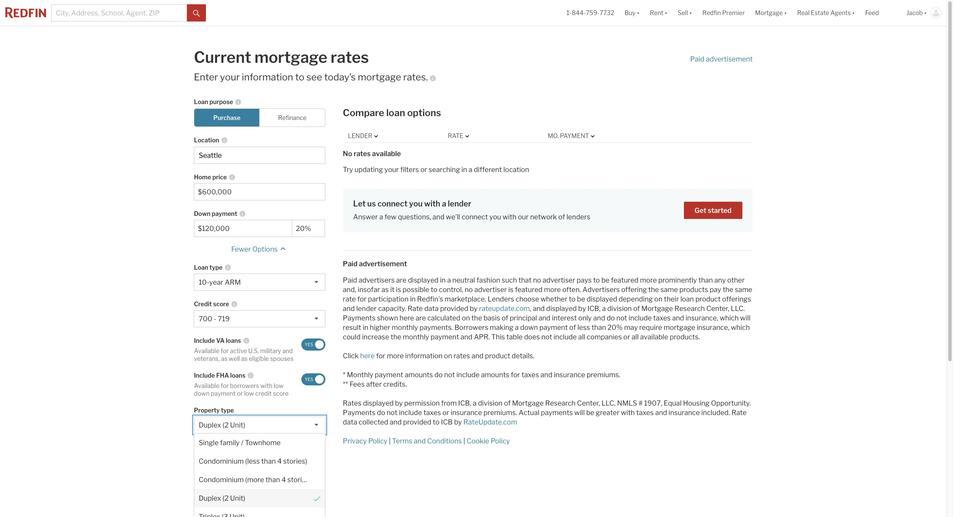 Task type: locate. For each thing, give the bounding box(es) containing it.
2 horizontal spatial do
[[607, 314, 615, 322]]

for inside available for active u.s. military and veterans, as well as eligible spouses
[[221, 347, 229, 355]]

with up credit
[[261, 382, 273, 389]]

is right it
[[396, 286, 401, 294]]

2 horizontal spatial mortgage
[[756, 9, 783, 17]]

monthly down "shown" on the bottom left
[[392, 324, 418, 332]]

1 vertical spatial score
[[273, 390, 289, 397]]

1 vertical spatial premiums.
[[484, 409, 518, 417]]

will right payments
[[575, 409, 585, 417]]

premiums. inside 'rates displayed by permission from icb, a division of mortgage research center, llc, nmls # 1907, equal housing opportunity. payments do not include taxes or insurance premiums. actual payments will be greater with taxes and insurance included. rate data collected and provided to icb by'
[[484, 409, 518, 417]]

searching
[[429, 165, 460, 174]]

0 vertical spatial duplex (2 unit)
[[199, 421, 245, 429]]

a inside paid advertisers are displayed in a neutral fashion such that no advertiser pays to be featured more prominently than any other and, insofar as it is possible to control, no advertiser is featured more often. advertisers offering the same products pay the same rate for participation in redfin's marketplace. lenders choose whether to be displayed depending on their loan product offerings and lender capacity. rate data provided by
[[447, 276, 451, 284]]

down inside 'available for borrowers with low down payment or low credit score'
[[194, 390, 210, 397]]

the right increase
[[391, 333, 402, 341]]

stories) for condominium (less than 4 stories)
[[283, 457, 307, 466]]

a up control,
[[447, 276, 451, 284]]

llc.
[[731, 305, 745, 313]]

5 ▾ from the left
[[853, 9, 855, 17]]

2 is from the left
[[509, 286, 514, 294]]

0 vertical spatial type
[[210, 264, 223, 271]]

3 ▾ from the left
[[690, 9, 693, 17]]

veterans,
[[194, 355, 220, 362]]

0 vertical spatial property
[[194, 407, 220, 414]]

icb, up only
[[588, 305, 601, 313]]

included.
[[702, 409, 731, 417]]

1907,
[[645, 399, 663, 407]]

or
[[421, 165, 427, 174], [624, 333, 631, 341], [237, 390, 243, 397], [443, 409, 450, 417]]

1 property from the top
[[194, 407, 220, 414]]

1 vertical spatial mortgage
[[358, 71, 402, 83]]

loan down the products
[[681, 295, 694, 303]]

available inside 'available for borrowers with low down payment or low credit score'
[[194, 382, 220, 389]]

housing
[[684, 399, 710, 407]]

mortgage left real
[[756, 9, 783, 17]]

0 vertical spatial paid
[[691, 55, 705, 63]]

10-
[[199, 278, 209, 287]]

rates down borrowers at bottom
[[454, 352, 470, 360]]

displayed up interest
[[547, 305, 577, 313]]

insurance inside * monthly payment amounts do not include amounts for taxes and insurance premiums. ** fees after credits.
[[554, 371, 586, 379]]

privacy
[[343, 437, 367, 445]]

division inside 'rates displayed by permission from icb, a division of mortgage research center, llc, nmls # 1907, equal housing opportunity. payments do not include taxes or insurance premiums. actual payments will be greater with taxes and insurance included. rate data collected and provided to icb by'
[[478, 399, 503, 407]]

whether
[[541, 295, 568, 303]]

not up 20%
[[617, 314, 628, 322]]

All radio
[[194, 490, 227, 508]]

result
[[343, 324, 361, 332]]

- for 1
[[307, 495, 310, 503]]

available down include fha loans
[[194, 382, 220, 389]]

let
[[353, 199, 366, 208]]

lenders
[[488, 295, 515, 303]]

are
[[396, 276, 407, 284], [416, 314, 426, 322]]

fewer options
[[231, 245, 278, 253]]

payment up credits.
[[375, 371, 403, 379]]

for inside paid advertisers are displayed in a neutral fashion such that no advertiser pays to be featured more prominently than any other and, insofar as it is possible to control, no advertiser is featured more often. advertisers offering the same products pay the same rate for participation in redfin's marketplace. lenders choose whether to be displayed depending on their loan product offerings and lender capacity. rate data provided by
[[358, 295, 367, 303]]

than up pay
[[699, 276, 713, 284]]

for right the here link
[[376, 352, 386, 360]]

information down the payments.
[[405, 352, 443, 360]]

lender
[[448, 199, 472, 208], [357, 305, 377, 313]]

2 property from the top
[[194, 443, 220, 451]]

1 horizontal spatial data
[[425, 305, 439, 313]]

and inside paid advertisers are displayed in a neutral fashion such that no advertiser pays to be featured more prominently than any other and, insofar as it is possible to control, no advertiser is featured more often. advertisers offering the same products pay the same rate for participation in redfin's marketplace. lenders choose whether to be displayed depending on their loan product offerings and lender capacity. rate data provided by
[[343, 305, 355, 313]]

we'll
[[446, 213, 460, 221]]

1 horizontal spatial center,
[[707, 305, 730, 313]]

include up from
[[457, 371, 480, 379]]

0 vertical spatial option group
[[194, 109, 325, 127]]

more up offering
[[640, 276, 657, 284]]

their
[[664, 295, 679, 303]]

0 vertical spatial rate
[[448, 132, 464, 139]]

0 horizontal spatial same
[[661, 286, 678, 294]]

monthly
[[392, 324, 418, 332], [403, 333, 429, 341]]

1 vertical spatial monthly
[[403, 333, 429, 341]]

0 vertical spatial stories)
[[283, 457, 307, 466]]

premiums. inside * monthly payment amounts do not include amounts for taxes and insurance premiums. ** fees after credits.
[[587, 371, 621, 379]]

policy
[[369, 437, 388, 445], [491, 437, 510, 445]]

1 horizontal spatial score
[[273, 390, 289, 397]]

1 horizontal spatial no
[[533, 276, 542, 284]]

unit)
[[230, 421, 245, 429], [230, 494, 245, 503]]

displayed inside , and displayed by icb, a division of mortgage research center, llc. payments shown here are calculated on the basis of principal and interest only and do not include taxes and insurance, which will result in higher monthly payments. borrowers making a down payment of less than 20% may require mortgage insurance, which could increase the monthly payment and apr. this table does not include all companies or all available products.
[[547, 305, 577, 313]]

not up collected
[[387, 409, 398, 417]]

- inside radio
[[307, 495, 310, 503]]

and left interest
[[539, 314, 551, 322]]

as left well
[[221, 355, 228, 362]]

military
[[260, 347, 281, 355]]

are up possible
[[396, 276, 407, 284]]

▾ for mortgage ▾
[[785, 9, 787, 17]]

▾ for jacob ▾
[[925, 9, 927, 17]]

0 vertical spatial loans
[[226, 337, 241, 344]]

0 horizontal spatial connect
[[378, 199, 408, 208]]

1 horizontal spatial policy
[[491, 437, 510, 445]]

which
[[720, 314, 739, 322], [731, 324, 750, 332]]

1-844-759-7732
[[567, 9, 615, 17]]

buy ▾
[[625, 9, 640, 17]]

1 horizontal spatial here
[[400, 314, 414, 322]]

0 horizontal spatial on
[[444, 352, 452, 360]]

information
[[242, 71, 293, 83], [405, 352, 443, 360]]

6 ▾ from the left
[[925, 9, 927, 17]]

0 vertical spatial monthly
[[392, 324, 418, 332]]

featured up offering
[[611, 276, 639, 284]]

2 unit) from the top
[[230, 494, 245, 503]]

table
[[507, 333, 523, 341]]

compare
[[343, 107, 385, 118]]

2 vertical spatial mortgage
[[664, 324, 696, 332]]

purpose
[[210, 98, 233, 106]]

provided up calculated
[[440, 305, 469, 313]]

refinance
[[278, 114, 307, 121]]

insurance up payments
[[554, 371, 586, 379]]

1 vertical spatial provided
[[403, 418, 432, 426]]

list box
[[194, 417, 325, 517]]

may
[[625, 324, 638, 332]]

of left lenders
[[559, 213, 565, 221]]

be down often.
[[577, 295, 586, 303]]

0 horizontal spatial mortgage
[[512, 399, 544, 407]]

require
[[640, 324, 663, 332]]

1 vertical spatial condominium
[[199, 476, 244, 484]]

| left terms
[[389, 437, 391, 445]]

2 available from the top
[[194, 382, 220, 389]]

(2 right all
[[223, 494, 229, 503]]

1 vertical spatial rate
[[408, 305, 423, 313]]

taxes inside , and displayed by icb, a division of mortgage research center, llc. payments shown here are calculated on the basis of principal and interest only and do not include taxes and insurance, which will result in higher monthly payments. borrowers making a down payment of less than 20% may require mortgage insurance, which could increase the monthly payment and apr. this table does not include all companies or all available products.
[[654, 314, 671, 322]]

0 horizontal spatial advertisement
[[359, 260, 407, 268]]

to left icb
[[433, 418, 440, 426]]

mortgage up actual on the right bottom of page
[[512, 399, 544, 407]]

or right the filters
[[421, 165, 427, 174]]

principal
[[510, 314, 537, 322]]

more down increase
[[387, 352, 404, 360]]

0 vertical spatial advertiser
[[543, 276, 576, 284]]

1 horizontal spatial featured
[[611, 276, 639, 284]]

1 horizontal spatial rate
[[448, 132, 464, 139]]

loans for include va loans
[[226, 337, 241, 344]]

2 payments from the top
[[343, 409, 376, 417]]

than inside , and displayed by icb, a division of mortgage research center, llc. payments shown here are calculated on the basis of principal and interest only and do not include taxes and insurance, which will result in higher monthly payments. borrowers making a down payment of less than 20% may require mortgage insurance, which could increase the monthly payment and apr. this table does not include all companies or all available products.
[[592, 324, 606, 332]]

▾
[[637, 9, 640, 17], [665, 9, 668, 17], [690, 9, 693, 17], [785, 9, 787, 17], [853, 9, 855, 17], [925, 9, 927, 17]]

and down the 1907,
[[656, 409, 668, 417]]

1 vertical spatial data
[[343, 418, 357, 426]]

duplex (2 unit) inside duplex (2 unit) element
[[199, 494, 245, 503]]

0 horizontal spatial is
[[396, 286, 401, 294]]

in up control,
[[440, 276, 446, 284]]

1 condominium from the top
[[199, 457, 244, 466]]

mortgage inside dropdown button
[[756, 9, 783, 17]]

0 horizontal spatial center,
[[577, 399, 600, 407]]

0 horizontal spatial amounts
[[405, 371, 433, 379]]

1 vertical spatial advertiser
[[475, 286, 507, 294]]

for inside 'available for borrowers with low down payment or low credit score'
[[221, 382, 229, 389]]

products
[[680, 286, 709, 294]]

unit) up single family / townhome
[[230, 421, 245, 429]]

0 vertical spatial no
[[533, 276, 542, 284]]

dialog
[[194, 433, 325, 517]]

started
[[708, 206, 732, 215]]

1 vertical spatial option group
[[194, 490, 325, 508]]

paid inside paid advertisers are displayed in a neutral fashion such that no advertiser pays to be featured more prominently than any other and, insofar as it is possible to control, no advertiser is featured more often. advertisers offering the same products pay the same rate for participation in redfin's marketplace. lenders choose whether to be displayed depending on their loan product offerings and lender capacity. rate data provided by
[[343, 276, 357, 284]]

a left different on the top of the page
[[469, 165, 473, 174]]

low down borrowers at the bottom of page
[[244, 390, 254, 397]]

1 vertical spatial loan
[[194, 264, 208, 271]]

1 horizontal spatial do
[[435, 371, 443, 379]]

payment inside * monthly payment amounts do not include amounts for taxes and insurance premiums. ** fees after credits.
[[375, 371, 403, 379]]

do inside * monthly payment amounts do not include amounts for taxes and insurance premiums. ** fees after credits.
[[435, 371, 443, 379]]

buy ▾ button
[[620, 0, 645, 26]]

4 ▾ from the left
[[785, 9, 787, 17]]

2 | from the left
[[464, 437, 465, 445]]

▾ right rent
[[665, 9, 668, 17]]

loan left the 'options'
[[386, 107, 405, 118]]

available inside available for active u.s. military and veterans, as well as eligible spouses
[[194, 347, 220, 355]]

0 horizontal spatial -
[[214, 315, 217, 323]]

property up primary
[[194, 443, 220, 451]]

2 duplex (2 unit) from the top
[[199, 494, 245, 503]]

Refinance radio
[[260, 109, 325, 127]]

more
[[640, 276, 657, 284], [544, 286, 561, 294], [387, 352, 404, 360]]

option group containing purchase
[[194, 109, 325, 127]]

1 vertical spatial be
[[577, 295, 586, 303]]

include for include va loans
[[194, 337, 215, 344]]

companies
[[587, 333, 622, 341]]

nmls
[[618, 399, 638, 407]]

1 vertical spatial mortgage
[[642, 305, 674, 313]]

product inside paid advertisers are displayed in a neutral fashion such that no advertiser pays to be featured more prominently than any other and, insofar as it is possible to control, no advertiser is featured more often. advertisers offering the same products pay the same rate for participation in redfin's marketplace. lenders choose whether to be displayed depending on their loan product offerings and lender capacity. rate data provided by
[[696, 295, 721, 303]]

1 include from the top
[[194, 337, 215, 344]]

and down apr.
[[472, 352, 484, 360]]

0 horizontal spatial you
[[409, 199, 423, 208]]

1 horizontal spatial down
[[521, 324, 538, 332]]

in inside , and displayed by icb, a division of mortgage research center, llc. payments shown here are calculated on the basis of principal and interest only and do not include taxes and insurance, which will result in higher monthly payments. borrowers making a down payment of less than 20% may require mortgage insurance, which could increase the monthly payment and apr. this table does not include all companies or all available products.
[[363, 324, 369, 332]]

no
[[533, 276, 542, 284], [465, 286, 473, 294]]

residence
[[226, 458, 257, 466]]

2
[[311, 495, 315, 503]]

type up year
[[210, 264, 223, 271]]

1 vertical spatial lender
[[357, 305, 377, 313]]

2 option group from the top
[[194, 490, 325, 508]]

unit) inside duplex (2 unit) element
[[230, 494, 245, 503]]

1 horizontal spatial premiums.
[[587, 371, 621, 379]]

condominium down primary residence
[[199, 476, 244, 484]]

0 horizontal spatial premiums.
[[484, 409, 518, 417]]

advertiser down fashion
[[475, 286, 507, 294]]

same
[[661, 286, 678, 294], [735, 286, 753, 294]]

lender up the we'll
[[448, 199, 472, 208]]

1 vertical spatial on
[[462, 314, 470, 322]]

score inside 'available for borrowers with low down payment or low credit score'
[[273, 390, 289, 397]]

other
[[728, 276, 745, 284]]

agents
[[831, 9, 851, 17]]

will inside 'rates displayed by permission from icb, a division of mortgage research center, llc, nmls # 1907, equal housing opportunity. payments do not include taxes or insurance premiums. actual payments will be greater with taxes and insurance included. rate data collected and provided to icb by'
[[575, 409, 585, 417]]

same up their
[[661, 286, 678, 294]]

insurance down from
[[451, 409, 482, 417]]

2 horizontal spatial on
[[655, 295, 663, 303]]

as down "active"
[[241, 355, 248, 362]]

cookie policy link
[[467, 437, 510, 445]]

1 horizontal spatial division
[[608, 305, 632, 313]]

1 horizontal spatial research
[[675, 305, 705, 313]]

paid inside button
[[691, 55, 705, 63]]

0 vertical spatial division
[[608, 305, 632, 313]]

payment down the fha
[[211, 390, 236, 397]]

0 vertical spatial (2
[[223, 421, 229, 429]]

1 vertical spatial will
[[575, 409, 585, 417]]

provided inside 'rates displayed by permission from icb, a division of mortgage research center, llc, nmls # 1907, equal housing opportunity. payments do not include taxes or insurance premiums. actual payments will be greater with taxes and insurance included. rate data collected and provided to icb by'
[[403, 418, 432, 426]]

loan for loan type
[[194, 264, 208, 271]]

advertiser
[[543, 276, 576, 284], [475, 286, 507, 294]]

are up the payments.
[[416, 314, 426, 322]]

payment inside 'available for borrowers with low down payment or low credit score'
[[211, 390, 236, 397]]

0 vertical spatial advertisement
[[706, 55, 753, 63]]

u.s.
[[248, 347, 259, 355]]

possible
[[403, 286, 430, 294]]

than
[[699, 276, 713, 284], [592, 324, 606, 332], [261, 457, 276, 466], [266, 476, 280, 484]]

1 vertical spatial payments
[[343, 409, 376, 417]]

2 horizontal spatial rate
[[732, 409, 747, 417]]

0 vertical spatial on
[[655, 295, 663, 303]]

property for property usage
[[194, 443, 220, 451]]

1 loan from the top
[[194, 98, 208, 106]]

duplex (2 unit) down points
[[199, 494, 245, 503]]

all
[[579, 333, 586, 341], [632, 333, 639, 341]]

on inside , and displayed by icb, a division of mortgage research center, llc. payments shown here are calculated on the basis of principal and interest only and do not include taxes and insurance, which will result in higher monthly payments. borrowers making a down payment of less than 20% may require mortgage insurance, which could increase the monthly payment and apr. this table does not include all companies or all available products.
[[462, 314, 470, 322]]

* monthly payment amounts do not include amounts for taxes and insurance premiums. ** fees after credits.
[[343, 371, 621, 389]]

2 condominium from the top
[[199, 476, 244, 484]]

stories)
[[283, 457, 307, 466], [288, 476, 312, 484]]

available down require
[[641, 333, 669, 341]]

try
[[343, 165, 353, 174]]

▾ right buy
[[637, 9, 640, 17]]

calculated
[[428, 314, 461, 322]]

list box containing duplex (2 unit)
[[194, 417, 325, 517]]

do up 20%
[[607, 314, 615, 322]]

2 horizontal spatial more
[[640, 276, 657, 284]]

1 same from the left
[[661, 286, 678, 294]]

provided down permission
[[403, 418, 432, 426]]

payments.
[[420, 324, 453, 332]]

a left few at the top of the page
[[380, 213, 383, 221]]

0 horizontal spatial advertiser
[[475, 286, 507, 294]]

1 duplex (2 unit) from the top
[[199, 421, 245, 429]]

option group containing all
[[194, 490, 325, 508]]

are inside paid advertisers are displayed in a neutral fashion such that no advertiser pays to be featured more prominently than any other and, insofar as it is possible to control, no advertiser is featured more often. advertisers offering the same products pay the same rate for participation in redfin's marketplace. lenders choose whether to be displayed depending on their loan product offerings and lender capacity. rate data provided by
[[396, 276, 407, 284]]

will inside , and displayed by icb, a division of mortgage research center, llc. payments shown here are calculated on the basis of principal and interest only and do not include taxes and insurance, which will result in higher monthly payments. borrowers making a down payment of less than 20% may require mortgage insurance, which could increase the monthly payment and apr. this table does not include all companies or all available products.
[[741, 314, 751, 322]]

1 available from the top
[[194, 347, 220, 355]]

lender down insofar
[[357, 305, 377, 313]]

a inside 'rates displayed by permission from icb, a division of mortgage research center, llc, nmls # 1907, equal housing opportunity. payments do not include taxes or insurance premiums. actual payments will be greater with taxes and insurance included. rate data collected and provided to icb by'
[[473, 399, 477, 407]]

▾ right jacob on the top right of page
[[925, 9, 927, 17]]

1 horizontal spatial all
[[632, 333, 639, 341]]

2 vertical spatial rate
[[732, 409, 747, 417]]

▾ for buy ▾
[[637, 9, 640, 17]]

by down credits.
[[395, 399, 403, 407]]

0 vertical spatial premiums.
[[587, 371, 621, 379]]

rate inside paid advertisers are displayed in a neutral fashion such that no advertiser pays to be featured more prominently than any other and, insofar as it is possible to control, no advertiser is featured more often. advertisers offering the same products pay the same rate for participation in redfin's marketplace. lenders choose whether to be displayed depending on their loan product offerings and lender capacity. rate data provided by
[[408, 305, 423, 313]]

for inside * monthly payment amounts do not include amounts for taxes and insurance premiums. ** fees after credits.
[[511, 371, 520, 379]]

premiums. up rateupdate.com link
[[484, 409, 518, 417]]

center, left llc,
[[577, 399, 600, 407]]

2 horizontal spatial be
[[602, 276, 610, 284]]

is down such
[[509, 286, 514, 294]]

or inside , and displayed by icb, a division of mortgage research center, llc. payments shown here are calculated on the basis of principal and interest only and do not include taxes and insurance, which will result in higher monthly payments. borrowers making a down payment of less than 20% may require mortgage insurance, which could increase the monthly payment and apr. this table does not include all companies or all available products.
[[624, 333, 631, 341]]

or down borrowers at the bottom of page
[[237, 390, 243, 397]]

research up payments
[[546, 399, 576, 407]]

insofar
[[358, 286, 380, 294]]

apr.
[[474, 333, 490, 341]]

with inside 'rates displayed by permission from icb, a division of mortgage research center, llc, nmls # 1907, equal housing opportunity. payments do not include taxes or insurance premiums. actual payments will be greater with taxes and insurance included. rate data collected and provided to icb by'
[[621, 409, 635, 417]]

loans up "active"
[[226, 337, 241, 344]]

759-
[[586, 9, 600, 17]]

0 horizontal spatial more
[[387, 352, 404, 360]]

rate down redfin's
[[408, 305, 423, 313]]

score
[[213, 300, 229, 308], [273, 390, 289, 397]]

1 horizontal spatial be
[[587, 409, 595, 417]]

on inside paid advertisers are displayed in a neutral fashion such that no advertiser pays to be featured more prominently than any other and, insofar as it is possible to control, no advertiser is featured more often. advertisers offering the same products pay the same rate for participation in redfin's marketplace. lenders choose whether to be displayed depending on their loan product offerings and lender capacity. rate data provided by
[[655, 295, 663, 303]]

1 (2 from the top
[[223, 421, 229, 429]]

rates.
[[404, 71, 428, 83]]

1 | from the left
[[389, 437, 391, 445]]

do down click here for more information on rates and product details.
[[435, 371, 443, 379]]

be up advertisers
[[602, 276, 610, 284]]

1 horizontal spatial amounts
[[481, 371, 510, 379]]

1-
[[567, 9, 572, 17]]

1 vertical spatial duplex (2 unit)
[[199, 494, 245, 503]]

policy down rateupdate.com
[[491, 437, 510, 445]]

division
[[608, 305, 632, 313], [478, 399, 503, 407]]

include left va
[[194, 337, 215, 344]]

1 vertical spatial loans
[[230, 372, 246, 379]]

0 horizontal spatial data
[[343, 418, 357, 426]]

and up products.
[[673, 314, 685, 322]]

primary residence
[[199, 458, 257, 466]]

1 horizontal spatial will
[[741, 314, 751, 322]]

shown
[[377, 314, 398, 322]]

0 horizontal spatial icb,
[[459, 399, 472, 407]]

0 vertical spatial unit)
[[230, 421, 245, 429]]

0 vertical spatial center,
[[707, 305, 730, 313]]

of down rateupdate.com
[[502, 314, 509, 322]]

down
[[194, 210, 211, 217]]

not down click here for more information on rates and product details.
[[444, 371, 455, 379]]

less
[[578, 324, 591, 332]]

loan purpose
[[194, 98, 233, 106]]

get
[[695, 206, 707, 215]]

1 payments from the top
[[343, 314, 376, 322]]

1 horizontal spatial loan
[[681, 295, 694, 303]]

option group
[[194, 109, 325, 127], [194, 490, 325, 508]]

payments inside 'rates displayed by permission from icb, a division of mortgage research center, llc, nmls # 1907, equal housing opportunity. payments do not include taxes or insurance premiums. actual payments will be greater with taxes and insurance included. rate data collected and provided to icb by'
[[343, 409, 376, 417]]

condominium for condominium (more than 4 stories)
[[199, 476, 244, 484]]

icb, inside , and displayed by icb, a division of mortgage research center, llc. payments shown here are calculated on the basis of principal and interest only and do not include taxes and insurance, which will result in higher monthly payments. borrowers making a down payment of less than 20% may require mortgage insurance, which could increase the monthly payment and apr. this table does not include all companies or all available products.
[[588, 305, 601, 313]]

1 horizontal spatial is
[[509, 286, 514, 294]]

get started
[[695, 206, 732, 215]]

▾ for rent ▾
[[665, 9, 668, 17]]

data down redfin's
[[425, 305, 439, 313]]

by down the marketplace. on the bottom of page
[[470, 305, 478, 313]]

0 horizontal spatial here
[[360, 352, 375, 360]]

0 vertical spatial duplex
[[199, 421, 221, 429]]

0 vertical spatial product
[[696, 295, 721, 303]]

taxes inside * monthly payment amounts do not include amounts for taxes and insurance premiums. ** fees after credits.
[[522, 371, 539, 379]]

premier
[[723, 9, 745, 17]]

2 all from the left
[[632, 333, 639, 341]]

condominium
[[199, 457, 244, 466], [199, 476, 244, 484]]

score right credit
[[273, 390, 289, 397]]

1 vertical spatial available
[[194, 382, 220, 389]]

1 ▾ from the left
[[637, 9, 640, 17]]

1 horizontal spatial as
[[241, 355, 248, 362]]

not
[[617, 314, 628, 322], [542, 333, 553, 341], [444, 371, 455, 379], [387, 409, 398, 417]]

2 ▾ from the left
[[665, 9, 668, 17]]

could
[[343, 333, 361, 341]]

center, inside 'rates displayed by permission from icb, a division of mortgage research center, llc, nmls # 1907, equal housing opportunity. payments do not include taxes or insurance premiums. actual payments will be greater with taxes and insurance included. rate data collected and provided to icb by'
[[577, 399, 600, 407]]

0 vertical spatial provided
[[440, 305, 469, 313]]

2 loan from the top
[[194, 264, 208, 271]]

from
[[442, 399, 457, 407]]

our
[[518, 213, 529, 221]]

duplex (2 unit) element
[[195, 489, 325, 508]]

2 duplex from the top
[[199, 494, 221, 503]]

all down less at bottom right
[[579, 333, 586, 341]]

1 horizontal spatial advertisement
[[706, 55, 753, 63]]

this
[[492, 333, 505, 341]]

center, down pay
[[707, 305, 730, 313]]

connect right the we'll
[[462, 213, 488, 221]]

duplex (2 unit)
[[199, 421, 245, 429], [199, 494, 245, 503]]

Home price text field
[[198, 188, 322, 196]]

taxes up require
[[654, 314, 671, 322]]

1 vertical spatial here
[[360, 352, 375, 360]]

llc,
[[602, 399, 616, 407]]

to down often.
[[569, 295, 576, 303]]

2 include from the top
[[194, 372, 215, 379]]

as inside paid advertisers are displayed in a neutral fashion such that no advertiser pays to be featured more prominently than any other and, insofar as it is possible to control, no advertiser is featured more often. advertisers offering the same products pay the same rate for participation in redfin's marketplace. lenders choose whether to be displayed depending on their loan product offerings and lender capacity. rate data provided by
[[382, 286, 389, 294]]

redfin premier button
[[698, 0, 750, 26]]

here link
[[360, 352, 375, 360]]

amounts
[[405, 371, 433, 379], [481, 371, 510, 379]]

▾ right sell
[[690, 9, 693, 17]]

not inside 'rates displayed by permission from icb, a division of mortgage research center, llc, nmls # 1907, equal housing opportunity. payments do not include taxes or insurance premiums. actual payments will be greater with taxes and insurance included. rate data collected and provided to icb by'
[[387, 409, 398, 417]]

1 vertical spatial center,
[[577, 399, 600, 407]]

on up borrowers at bottom
[[462, 314, 470, 322]]

data inside 'rates displayed by permission from icb, a division of mortgage research center, llc, nmls # 1907, equal housing opportunity. payments do not include taxes or insurance premiums. actual payments will be greater with taxes and insurance included. rate data collected and provided to icb by'
[[343, 418, 357, 426]]

property up single
[[194, 407, 220, 414]]

0 horizontal spatial down
[[194, 390, 210, 397]]

City, Address, School, Agent, ZIP search field
[[51, 4, 187, 22]]

mortgage down their
[[642, 305, 674, 313]]

be left greater at the right
[[587, 409, 595, 417]]

1 option group from the top
[[194, 109, 325, 127]]

(2
[[223, 421, 229, 429], [223, 494, 229, 503]]

active
[[230, 347, 247, 355]]

by inside paid advertisers are displayed in a neutral fashion such that no advertiser pays to be featured more prominently than any other and, insofar as it is possible to control, no advertiser is featured more often. advertisers offering the same products pay the same rate for participation in redfin's marketplace. lenders choose whether to be displayed depending on their loan product offerings and lender capacity. rate data provided by
[[470, 305, 478, 313]]

option group for points
[[194, 490, 325, 508]]

offering
[[622, 286, 647, 294]]



Task type: vqa. For each thing, say whether or not it's contained in the screenshot.
the Click
yes



Task type: describe. For each thing, give the bounding box(es) containing it.
taxes down #
[[637, 409, 654, 417]]

1 horizontal spatial more
[[544, 286, 561, 294]]

property type element
[[194, 401, 321, 417]]

condominium (more than 4 stories)
[[199, 476, 312, 484]]

1 horizontal spatial paid advertisement
[[691, 55, 753, 63]]

jacob ▾
[[907, 9, 927, 17]]

0 vertical spatial which
[[720, 314, 739, 322]]

or inside 'available for borrowers with low down payment or low credit score'
[[237, 390, 243, 397]]

updating
[[355, 165, 383, 174]]

lender inside paid advertisers are displayed in a neutral fashion such that no advertiser pays to be featured more prominently than any other and, insofar as it is possible to control, no advertiser is featured more often. advertisers offering the same products pay the same rate for participation in redfin's marketplace. lenders choose whether to be displayed depending on their loan product offerings and lender capacity. rate data provided by
[[357, 305, 377, 313]]

type for property type
[[221, 407, 234, 414]]

rateupdate.com link
[[479, 305, 530, 313]]

1 - 2 radio
[[292, 490, 325, 508]]

credit score
[[194, 300, 229, 308]]

monthly
[[347, 371, 374, 379]]

0 radio
[[227, 490, 260, 508]]

a up table
[[515, 324, 519, 332]]

today's
[[325, 71, 356, 83]]

a down advertisers
[[602, 305, 606, 313]]

rent ▾ button
[[645, 0, 673, 26]]

of inside 'rates displayed by permission from icb, a division of mortgage research center, llc, nmls # 1907, equal housing opportunity. payments do not include taxes or insurance premiums. actual payments will be greater with taxes and insurance included. rate data collected and provided to icb by'
[[504, 399, 511, 407]]

available for borrowers with low down payment or low credit score
[[194, 382, 289, 397]]

0 vertical spatial you
[[409, 199, 423, 208]]

1 is from the left
[[396, 286, 401, 294]]

submit search image
[[193, 10, 200, 17]]

depending
[[619, 295, 653, 303]]

1 vertical spatial featured
[[515, 286, 543, 294]]

and right ,
[[533, 305, 545, 313]]

0 vertical spatial lender
[[448, 199, 472, 208]]

available inside , and displayed by icb, a division of mortgage research center, llc. payments shown here are calculated on the basis of principal and interest only and do not include taxes and insurance, which will result in higher monthly payments. borrowers making a down payment of less than 20% may require mortgage insurance, which could increase the monthly payment and apr. this table does not include all companies or all available products.
[[641, 333, 669, 341]]

with inside 'available for borrowers with low down payment or low credit score'
[[261, 382, 273, 389]]

down inside , and displayed by icb, a division of mortgage research center, llc. payments shown here are calculated on the basis of principal and interest only and do not include taxes and insurance, which will result in higher monthly payments. borrowers making a down payment of less than 20% may require mortgage insurance, which could increase the monthly payment and apr. this table does not include all companies or all available products.
[[521, 324, 538, 332]]

State, City, County, ZIP search field
[[194, 147, 325, 164]]

not right does
[[542, 333, 553, 341]]

0
[[241, 495, 246, 503]]

0 vertical spatial mortgage
[[255, 48, 328, 67]]

loan for loan purpose
[[194, 98, 208, 106]]

0 horizontal spatial paid advertisement
[[343, 260, 407, 268]]

0 horizontal spatial as
[[221, 355, 228, 362]]

1 vertical spatial information
[[405, 352, 443, 360]]

research inside 'rates displayed by permission from icb, a division of mortgage research center, llc, nmls # 1907, equal housing opportunity. payments do not include taxes or insurance premiums. actual payments will be greater with taxes and insurance included. rate data collected and provided to icb by'
[[546, 399, 576, 407]]

payment down the payments.
[[431, 333, 459, 341]]

answer
[[353, 213, 378, 221]]

the right offering
[[649, 286, 659, 294]]

pays
[[577, 276, 592, 284]]

price
[[212, 173, 227, 181]]

0 horizontal spatial product
[[485, 352, 511, 360]]

the down any
[[723, 286, 734, 294]]

2 vertical spatial rates
[[454, 352, 470, 360]]

and inside * monthly payment amounts do not include amounts for taxes and insurance premiums. ** fees after credits.
[[541, 371, 553, 379]]

0 vertical spatial loan
[[386, 107, 405, 118]]

4 for (more
[[282, 476, 286, 484]]

details.
[[512, 352, 535, 360]]

to inside 'rates displayed by permission from icb, a division of mortgage research center, llc, nmls # 1907, equal housing opportunity. payments do not include taxes or insurance premiums. actual payments will be greater with taxes and insurance included. rate data collected and provided to icb by'
[[433, 418, 440, 426]]

icb
[[441, 418, 453, 426]]

rates displayed by permission from icb, a division of mortgage research center, llc, nmls # 1907, equal housing opportunity. payments do not include taxes or insurance premiums. actual payments will be greater with taxes and insurance included. rate data collected and provided to icb by
[[343, 399, 751, 426]]

1 vertical spatial connect
[[462, 213, 488, 221]]

products.
[[670, 333, 700, 341]]

collected
[[359, 418, 388, 426]]

Purchase radio
[[194, 109, 260, 127]]

a up the we'll
[[442, 199, 447, 208]]

rent ▾ button
[[650, 0, 668, 26]]

option group for loan purpose
[[194, 109, 325, 127]]

700
[[199, 315, 212, 323]]

available for veterans,
[[194, 347, 220, 355]]

and inside available for active u.s. military and veterans, as well as eligible spouses
[[283, 347, 293, 355]]

and up terms
[[390, 418, 402, 426]]

1 all from the left
[[579, 333, 586, 341]]

0 horizontal spatial information
[[242, 71, 293, 83]]

and right only
[[594, 314, 606, 322]]

rate inside "button"
[[448, 132, 464, 139]]

payments inside , and displayed by icb, a division of mortgage research center, llc. payments shown here are calculated on the basis of principal and interest only and do not include taxes and insurance, which will result in higher monthly payments. borrowers making a down payment of less than 20% may require mortgage insurance, which could increase the monthly payment and apr. this table does not include all companies or all available products.
[[343, 314, 376, 322]]

interest
[[552, 314, 577, 322]]

down payment element
[[292, 205, 321, 220]]

to up advertisers
[[594, 276, 600, 284]]

data inside paid advertisers are displayed in a neutral fashion such that no advertiser pays to be featured more prominently than any other and, insofar as it is possible to control, no advertiser is featured more often. advertisers offering the same products pay the same rate for participation in redfin's marketplace. lenders choose whether to be displayed depending on their loan product offerings and lender capacity. rate data provided by
[[425, 305, 439, 313]]

include inside * monthly payment amounts do not include amounts for taxes and insurance premiums. ** fees after credits.
[[457, 371, 480, 379]]

advertisement inside button
[[706, 55, 753, 63]]

feed
[[866, 9, 880, 17]]

terms
[[392, 437, 413, 445]]

0 - 1 radio
[[260, 490, 293, 508]]

displayed down advertisers
[[587, 295, 618, 303]]

2 same from the left
[[735, 286, 753, 294]]

available for payment
[[194, 382, 220, 389]]

of left less at bottom right
[[570, 324, 576, 332]]

1 horizontal spatial you
[[490, 213, 501, 221]]

719
[[218, 315, 230, 323]]

fewer
[[231, 245, 251, 253]]

Down payment text field
[[198, 225, 289, 233]]

do inside 'rates displayed by permission from icb, a division of mortgage research center, llc, nmls # 1907, equal housing opportunity. payments do not include taxes or insurance premiums. actual payments will be greater with taxes and insurance included. rate data collected and provided to icb by'
[[377, 409, 385, 417]]

center, inside , and displayed by icb, a division of mortgage research center, llc. payments shown here are calculated on the basis of principal and interest only and do not include taxes and insurance, which will result in higher monthly payments. borrowers making a down payment of less than 20% may require mortgage insurance, which could increase the monthly payment and apr. this table does not include all companies or all available products.
[[707, 305, 730, 313]]

and right terms
[[414, 437, 426, 445]]

enter your information to see today's mortgage rates.
[[194, 71, 428, 83]]

taxes down permission
[[424, 409, 441, 417]]

1 policy from the left
[[369, 437, 388, 445]]

1 vertical spatial rates
[[354, 149, 371, 158]]

2 horizontal spatial insurance
[[669, 409, 700, 417]]

are inside , and displayed by icb, a division of mortgage research center, llc. payments shown here are calculated on the basis of principal and interest only and do not include taxes and insurance, which will result in higher monthly payments. borrowers making a down payment of less than 20% may require mortgage insurance, which could increase the monthly payment and apr. this table does not include all companies or all available products.
[[416, 314, 426, 322]]

not inside * monthly payment amounts do not include amounts for taxes and insurance premiums. ** fees after credits.
[[444, 371, 455, 379]]

type for loan type
[[210, 264, 223, 271]]

mortgage inside , and displayed by icb, a division of mortgage research center, llc. payments shown here are calculated on the basis of principal and interest only and do not include taxes and insurance, which will result in higher monthly payments. borrowers making a down payment of less than 20% may require mortgage insurance, which could increase the monthly payment and apr. this table does not include all companies or all available products.
[[664, 324, 696, 332]]

year
[[209, 278, 223, 287]]

property usage element
[[194, 438, 321, 453]]

va
[[216, 337, 225, 344]]

location
[[194, 136, 219, 144]]

include up may
[[629, 314, 652, 322]]

property type
[[194, 407, 234, 414]]

prominently
[[659, 276, 697, 284]]

that
[[519, 276, 532, 284]]

stories) for condominium (more than 4 stories)
[[288, 476, 312, 484]]

marketplace.
[[445, 295, 487, 303]]

division inside , and displayed by icb, a division of mortgage research center, llc. payments shown here are calculated on the basis of principal and interest only and do not include taxes and insurance, which will result in higher monthly payments. borrowers making a down payment of less than 20% may require mortgage insurance, which could increase the monthly payment and apr. this table does not include all companies or all available products.
[[608, 305, 632, 313]]

1 amounts from the left
[[405, 371, 433, 379]]

0 vertical spatial featured
[[611, 276, 639, 284]]

loans for include fha loans
[[230, 372, 246, 379]]

credit
[[194, 300, 212, 308]]

1 horizontal spatial low
[[274, 382, 284, 389]]

than right (less
[[261, 457, 276, 466]]

click
[[343, 352, 359, 360]]

jacob
[[907, 9, 923, 17]]

fees
[[350, 380, 365, 389]]

include inside 'rates displayed by permission from icb, a division of mortgage research center, llc, nmls # 1907, equal housing opportunity. payments do not include taxes or insurance premiums. actual payments will be greater with taxes and insurance included. rate data collected and provided to icb by'
[[399, 409, 422, 417]]

here inside , and displayed by icb, a division of mortgage research center, llc. payments shown here are calculated on the basis of principal and interest only and do not include taxes and insurance, which will result in higher monthly payments. borrowers making a down payment of less than 20% may require mortgage insurance, which could increase the monthly payment and apr. this table does not include all companies or all available products.
[[400, 314, 414, 322]]

0 vertical spatial insurance,
[[686, 314, 719, 322]]

by right icb
[[454, 418, 462, 426]]

1 vertical spatial insurance,
[[697, 324, 730, 332]]

mortgage inside 'rates displayed by permission from icb, a division of mortgage research center, llc, nmls # 1907, equal housing opportunity. payments do not include taxes or insurance premiums. actual payments will be greater with taxes and insurance included. rate data collected and provided to icb by'
[[512, 399, 544, 407]]

it
[[390, 286, 395, 294]]

loan type
[[194, 264, 223, 271]]

Down payment text field
[[296, 225, 321, 233]]

points
[[194, 479, 212, 486]]

1 vertical spatial which
[[731, 324, 750, 332]]

questions,
[[398, 213, 431, 221]]

2 vertical spatial on
[[444, 352, 452, 360]]

primary
[[199, 458, 224, 466]]

lender
[[348, 132, 373, 139]]

property for property type
[[194, 407, 220, 414]]

do inside , and displayed by icb, a division of mortgage research center, llc. payments shown here are calculated on the basis of principal and interest only and do not include taxes and insurance, which will result in higher monthly payments. borrowers making a down payment of less than 20% may require mortgage insurance, which could increase the monthly payment and apr. this table does not include all companies or all available products.
[[607, 314, 615, 322]]

1 vertical spatial your
[[385, 165, 399, 174]]

1 vertical spatial advertisement
[[359, 260, 407, 268]]

dialog containing single family / townhome
[[194, 433, 325, 517]]

0 vertical spatial rates
[[331, 48, 369, 67]]

1 horizontal spatial advertiser
[[543, 276, 576, 284]]

loan inside paid advertisers are displayed in a neutral fashion such that no advertiser pays to be featured more prominently than any other and, insofar as it is possible to control, no advertiser is featured more often. advertisers offering the same products pay the same rate for participation in redfin's marketplace. lenders choose whether to be displayed depending on their loan product offerings and lender capacity. rate data provided by
[[681, 295, 694, 303]]

equal
[[664, 399, 682, 407]]

20%
[[608, 324, 623, 332]]

spouses
[[270, 355, 294, 362]]

of down depending
[[634, 305, 640, 313]]

borrowers
[[230, 382, 259, 389]]

▾ inside dropdown button
[[853, 9, 855, 17]]

4 for (less
[[277, 457, 282, 466]]

displayed up possible
[[408, 276, 439, 284]]

payment
[[560, 132, 590, 139]]

eligible
[[249, 355, 269, 362]]

1 duplex from the top
[[199, 421, 221, 429]]

with up questions,
[[425, 199, 441, 208]]

include for include fha loans
[[194, 372, 215, 379]]

payment right down
[[212, 210, 237, 217]]

0 vertical spatial score
[[213, 300, 229, 308]]

0 vertical spatial available
[[372, 149, 401, 158]]

sell ▾
[[678, 9, 693, 17]]

0 horizontal spatial be
[[577, 295, 586, 303]]

single
[[199, 439, 219, 447]]

, and displayed by icb, a division of mortgage research center, llc. payments shown here are calculated on the basis of principal and interest only and do not include taxes and insurance, which will result in higher monthly payments. borrowers making a down payment of less than 20% may require mortgage insurance, which could increase the monthly payment and apr. this table does not include all companies or all available products.
[[343, 305, 751, 341]]

few
[[385, 213, 397, 221]]

with left "our"
[[503, 213, 517, 221]]

lenders
[[567, 213, 591, 221]]

2 policy from the left
[[491, 437, 510, 445]]

*
[[343, 371, 346, 379]]

to left see
[[295, 71, 305, 83]]

options
[[407, 107, 441, 118]]

privacy policy link
[[343, 437, 388, 445]]

include down interest
[[554, 333, 577, 341]]

buy ▾ button
[[625, 0, 640, 26]]

▾ for sell ▾
[[690, 9, 693, 17]]

0 horizontal spatial no
[[465, 286, 473, 294]]

only
[[579, 314, 592, 322]]

by inside , and displayed by icb, a division of mortgage research center, llc. payments shown here are calculated on the basis of principal and interest only and do not include taxes and insurance, which will result in higher monthly payments. borrowers making a down payment of less than 20% may require mortgage insurance, which could increase the monthly payment and apr. this table does not include all companies or all available products.
[[579, 305, 586, 313]]

than inside paid advertisers are displayed in a neutral fashion such that no advertiser pays to be featured more prominently than any other and, insofar as it is possible to control, no advertiser is featured more often. advertisers offering the same products pay the same rate for participation in redfin's marketplace. lenders choose whether to be displayed depending on their loan product offerings and lender capacity. rate data provided by
[[699, 276, 713, 284]]

duplex inside dialog
[[199, 494, 221, 503]]

1 unit) from the top
[[230, 421, 245, 429]]

and left the we'll
[[433, 213, 445, 221]]

enter
[[194, 71, 218, 83]]

mortgage inside , and displayed by icb, a division of mortgage research center, llc. payments shown here are calculated on the basis of principal and interest only and do not include taxes and insurance, which will result in higher monthly payments. borrowers making a down payment of less than 20% may require mortgage insurance, which could increase the monthly payment and apr. this table does not include all companies or all available products.
[[642, 305, 674, 313]]

to up redfin's
[[431, 286, 438, 294]]

credit
[[255, 390, 272, 397]]

0 horizontal spatial low
[[244, 390, 254, 397]]

2 (2 from the top
[[223, 494, 229, 503]]

and down borrowers at bottom
[[461, 333, 473, 341]]

2 vertical spatial more
[[387, 352, 404, 360]]

rate button
[[448, 132, 472, 140]]

0 vertical spatial connect
[[378, 199, 408, 208]]

- for 700
[[214, 315, 217, 323]]

1 horizontal spatial mortgage
[[358, 71, 402, 83]]

rate inside 'rates displayed by permission from icb, a division of mortgage research center, llc, nmls # 1907, equal housing opportunity. payments do not include taxes or insurance premiums. actual payments will be greater with taxes and insurance included. rate data collected and provided to icb by'
[[732, 409, 747, 417]]

displayed inside 'rates displayed by permission from icb, a division of mortgage research center, llc, nmls # 1907, equal housing opportunity. payments do not include taxes or insurance premiums. actual payments will be greater with taxes and insurance included. rate data collected and provided to icb by'
[[363, 399, 394, 407]]

redfin
[[703, 9, 721, 17]]

1 vertical spatial paid
[[343, 260, 358, 268]]

provided inside paid advertisers are displayed in a neutral fashion such that no advertiser pays to be featured more prominently than any other and, insofar as it is possible to control, no advertiser is featured more often. advertisers offering the same products pay the same rate for participation in redfin's marketplace. lenders choose whether to be displayed depending on their loan product offerings and lender capacity. rate data provided by
[[440, 305, 469, 313]]

often.
[[563, 286, 581, 294]]

home price
[[194, 173, 227, 181]]

0 horizontal spatial insurance
[[451, 409, 482, 417]]

well
[[229, 355, 240, 362]]

condominium for condominium (less than 4 stories)
[[199, 457, 244, 466]]

try updating your filters or searching in a different location
[[343, 165, 529, 174]]

in down possible
[[410, 295, 416, 303]]

the up borrowers at bottom
[[472, 314, 482, 322]]

arm
[[225, 278, 241, 287]]

2 amounts from the left
[[481, 371, 510, 379]]

be inside 'rates displayed by permission from icb, a division of mortgage research center, llc, nmls # 1907, equal housing opportunity. payments do not include taxes or insurance premiums. actual payments will be greater with taxes and insurance included. rate data collected and provided to icb by'
[[587, 409, 595, 417]]

than right (more
[[266, 476, 280, 484]]

greater
[[596, 409, 620, 417]]

capacity.
[[378, 305, 406, 313]]

or inside 'rates displayed by permission from icb, a division of mortgage research center, llc, nmls # 1907, equal housing opportunity. payments do not include taxes or insurance premiums. actual payments will be greater with taxes and insurance included. rate data collected and provided to icb by'
[[443, 409, 450, 417]]

research inside , and displayed by icb, a division of mortgage research center, llc. payments shown here are calculated on the basis of principal and interest only and do not include taxes and insurance, which will result in higher monthly payments. borrowers making a down payment of less than 20% may require mortgage insurance, which could increase the monthly payment and apr. this table does not include all companies or all available products.
[[675, 305, 705, 313]]

payment down interest
[[540, 324, 568, 332]]

purchase
[[214, 114, 241, 121]]

1 - 2
[[303, 495, 315, 503]]

1
[[303, 495, 306, 503]]

does
[[524, 333, 540, 341]]

0 vertical spatial your
[[220, 71, 240, 83]]

actual
[[519, 409, 540, 417]]

making
[[490, 324, 514, 332]]

in right searching
[[462, 165, 467, 174]]

home
[[194, 173, 211, 181]]

choose
[[516, 295, 540, 303]]

icb, inside 'rates displayed by permission from icb, a division of mortgage research center, llc, nmls # 1907, equal housing opportunity. payments do not include taxes or insurance premiums. actual payments will be greater with taxes and insurance included. rate data collected and provided to icb by'
[[459, 399, 472, 407]]

network
[[530, 213, 557, 221]]



